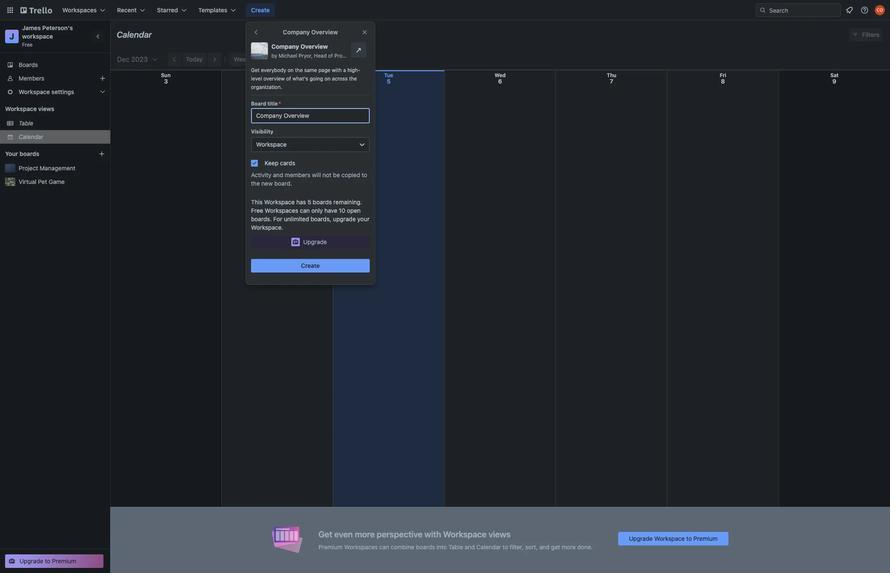 Task type: describe. For each thing, give the bounding box(es) containing it.
0 vertical spatial views
[[38, 105, 54, 112]]

workspace views
[[5, 105, 54, 112]]

week button
[[229, 53, 266, 66]]

with inside the get everybody on the same page with a high- level overview of what's going on across the organization.
[[332, 67, 342, 73]]

activity
[[251, 171, 272, 179]]

virtual
[[19, 178, 36, 185]]

of inside the get everybody on the same page with a high- level overview of what's going on across the organization.
[[286, 76, 291, 82]]

workspaces inside 'this workspace has 5 boards remaining. free workspaces can only have 10 open boards. for unlimited boards, upgrade your workspace.'
[[265, 207, 299, 214]]

members
[[19, 75, 44, 82]]

filter,
[[510, 544, 524, 551]]

cards
[[280, 160, 296, 167]]

0 vertical spatial on
[[288, 67, 294, 73]]

get for even
[[319, 530, 333, 540]]

title
[[268, 101, 278, 107]]

2 horizontal spatial premium
[[694, 535, 718, 543]]

trello
[[361, 53, 374, 59]]

upgrade workspace to premium link
[[619, 532, 729, 546]]

upgrade for upgrade
[[303, 239, 327, 246]]

and inside activity and members will not be copied to the new board.
[[273, 171, 283, 179]]

2 horizontal spatial and
[[540, 544, 550, 551]]

to inside upgrade workspace to premium link
[[687, 535, 693, 543]]

game
[[49, 178, 65, 185]]

michael
[[279, 53, 297, 59]]

workspace navigation collapse icon image
[[93, 31, 104, 42]]

unlimited
[[284, 216, 309, 223]]

company for company overview
[[283, 28, 310, 36]]

2023
[[131, 56, 148, 63]]

the inside activity and members will not be copied to the new board.
[[251, 180, 260, 187]]

workspace
[[22, 33, 53, 40]]

tue
[[384, 72, 394, 79]]

j
[[9, 31, 14, 41]]

templates
[[199, 6, 228, 14]]

dec 2023
[[117, 56, 148, 63]]

views inside get even more perspective with workspace views premium workspaces can combine boards into table and calendar to filter, sort, and get more done.
[[489, 530, 511, 540]]

remaining.
[[334, 199, 362, 206]]

boards
[[19, 61, 38, 68]]

board
[[251, 101, 266, 107]]

company overview link
[[272, 42, 348, 51]]

workspace settings
[[19, 88, 74, 95]]

6
[[499, 78, 503, 85]]

upgrade workspace to premium
[[630, 535, 718, 543]]

your
[[5, 150, 18, 157]]

j link
[[5, 30, 19, 43]]

upgrade to premium link
[[5, 555, 104, 569]]

thu
[[607, 72, 617, 79]]

3
[[164, 78, 168, 85]]

get
[[552, 544, 561, 551]]

starred button
[[152, 3, 192, 17]]

upgrade
[[333, 216, 356, 223]]

company overview
[[283, 28, 338, 36]]

week
[[234, 56, 249, 63]]

across
[[332, 76, 348, 82]]

by
[[272, 53, 277, 59]]

filters button
[[850, 28, 883, 42]]

1 vertical spatial create button
[[251, 259, 370, 273]]

members
[[285, 171, 311, 179]]

back to home image
[[20, 3, 52, 17]]

*
[[279, 101, 281, 107]]

get for everybody
[[251, 67, 260, 73]]

will
[[312, 171, 321, 179]]

get even more perspective with workspace views premium workspaces can combine boards into table and calendar to filter, sort, and get more done.
[[319, 530, 593, 551]]

can inside 'this workspace has 5 boards remaining. free workspaces can only have 10 open boards. for unlimited boards, upgrade your workspace.'
[[300, 207, 310, 214]]

of inside company overview by michael pryor, head of product @ trello
[[328, 53, 333, 59]]

@
[[355, 53, 360, 59]]

filters
[[863, 31, 880, 38]]

to inside activity and members will not be copied to the new board.
[[362, 171, 368, 179]]

9
[[833, 78, 837, 85]]

project management
[[19, 165, 75, 172]]

free inside 'this workspace has 5 boards remaining. free workspaces can only have 10 open boards. for unlimited boards, upgrade your workspace.'
[[251, 207, 263, 214]]

mon
[[272, 72, 283, 79]]

company for company overview by michael pryor, head of product @ trello
[[272, 43, 299, 50]]

5 inside 'this workspace has 5 boards remaining. free workspaces can only have 10 open boards. for unlimited boards, upgrade your workspace.'
[[308, 199, 311, 206]]

high-
[[348, 67, 361, 73]]

create button inside primary "element"
[[246, 3, 275, 17]]

today button
[[183, 53, 206, 66]]

1 horizontal spatial the
[[295, 67, 303, 73]]

workspace inside dropdown button
[[19, 88, 50, 95]]

overview for company overview by michael pryor, head of product @ trello
[[301, 43, 328, 50]]

have
[[325, 207, 338, 214]]

0 horizontal spatial more
[[355, 530, 375, 540]]

open information menu image
[[861, 6, 870, 14]]

sort,
[[526, 544, 538, 551]]

done.
[[578, 544, 593, 551]]

with inside get even more perspective with workspace views premium workspaces can combine boards into table and calendar to filter, sort, and get more done.
[[425, 530, 442, 540]]

calendar inside get even more perspective with workspace views premium workspaces can combine boards into table and calendar to filter, sort, and get more done.
[[477, 544, 501, 551]]

0 notifications image
[[845, 5, 855, 15]]

upgrade button
[[251, 236, 370, 249]]

organization.
[[251, 84, 282, 90]]

peterson's
[[42, 24, 73, 31]]

your boards
[[5, 150, 39, 157]]

james peterson's workspace link
[[22, 24, 74, 40]]

virtual pet game link
[[19, 178, 105, 186]]

workspaces button
[[57, 3, 110, 17]]

head
[[314, 53, 327, 59]]

boards inside 'this workspace has 5 boards remaining. free workspaces can only have 10 open boards. for unlimited boards, upgrade your workspace.'
[[313, 199, 332, 206]]

same
[[304, 67, 317, 73]]

product
[[335, 53, 354, 59]]

0 horizontal spatial premium
[[52, 558, 76, 565]]

project management link
[[19, 164, 105, 173]]

4
[[276, 78, 280, 85]]

1 horizontal spatial more
[[562, 544, 576, 551]]

1 vertical spatial calendar
[[19, 133, 43, 140]]

everybody
[[261, 67, 286, 73]]

board title *
[[251, 101, 281, 107]]

1 horizontal spatial on
[[325, 76, 331, 82]]

boards link
[[0, 58, 110, 72]]

free inside james peterson's workspace free
[[22, 42, 33, 48]]

premium inside get even more perspective with workspace views premium workspaces can combine boards into table and calendar to filter, sort, and get more done.
[[319, 544, 343, 551]]

0 vertical spatial calendar
[[117, 30, 152, 39]]

upgrade for upgrade workspace to premium
[[630, 535, 653, 543]]

overview for company overview
[[312, 28, 338, 36]]



Task type: locate. For each thing, give the bounding box(es) containing it.
1 vertical spatial views
[[489, 530, 511, 540]]

calendar link
[[19, 133, 105, 141]]

templates button
[[193, 3, 241, 17]]

2 horizontal spatial calendar
[[477, 544, 501, 551]]

on
[[288, 67, 294, 73], [325, 76, 331, 82]]

create button down upgrade button
[[251, 259, 370, 273]]

company
[[283, 28, 310, 36], [272, 43, 299, 50]]

keep
[[265, 160, 279, 167]]

1 horizontal spatial boards
[[313, 199, 332, 206]]

overview
[[264, 76, 285, 82]]

what's
[[293, 76, 309, 82]]

2 horizontal spatial boards
[[416, 544, 435, 551]]

page
[[319, 67, 331, 73]]

1 horizontal spatial workspaces
[[265, 207, 299, 214]]

the down activity
[[251, 180, 260, 187]]

with left a
[[332, 67, 342, 73]]

get inside the get everybody on the same page with a high- level overview of what's going on across the organization.
[[251, 67, 260, 73]]

a
[[344, 67, 346, 73]]

sun
[[161, 72, 171, 79]]

1 horizontal spatial create
[[301, 262, 320, 270]]

upgrade for upgrade to premium
[[20, 558, 43, 565]]

of right "head"
[[328, 53, 333, 59]]

1 vertical spatial boards
[[313, 199, 332, 206]]

0 vertical spatial get
[[251, 67, 260, 73]]

0 vertical spatial of
[[328, 53, 333, 59]]

boards.
[[251, 216, 272, 223]]

the
[[295, 67, 303, 73], [349, 76, 357, 82], [251, 180, 260, 187]]

premium
[[694, 535, 718, 543], [319, 544, 343, 551], [52, 558, 76, 565]]

1 horizontal spatial free
[[251, 207, 263, 214]]

upgrade to premium
[[20, 558, 76, 565]]

1 vertical spatial on
[[325, 76, 331, 82]]

boards
[[20, 150, 39, 157], [313, 199, 332, 206], [416, 544, 435, 551]]

add board image
[[98, 151, 105, 157]]

free
[[22, 42, 33, 48], [251, 207, 263, 214]]

upgrade
[[303, 239, 327, 246], [630, 535, 653, 543], [20, 558, 43, 565]]

more right even
[[355, 530, 375, 540]]

management
[[40, 165, 75, 172]]

0 vertical spatial can
[[300, 207, 310, 214]]

Search field
[[767, 4, 841, 17]]

on down page
[[325, 76, 331, 82]]

starred
[[157, 6, 178, 14]]

workspaces up the for
[[265, 207, 299, 214]]

not
[[323, 171, 332, 179]]

0 horizontal spatial and
[[273, 171, 283, 179]]

create up return to previous screen "icon"
[[251, 6, 270, 14]]

0 vertical spatial table
[[19, 120, 33, 127]]

workspaces inside get even more perspective with workspace views premium workspaces can combine boards into table and calendar to filter, sort, and get more done.
[[345, 544, 378, 551]]

get inside get even more perspective with workspace views premium workspaces can combine boards into table and calendar to filter, sort, and get more done.
[[319, 530, 333, 540]]

your boards with 2 items element
[[5, 149, 86, 159]]

today
[[186, 56, 203, 63]]

table inside get even more perspective with workspace views premium workspaces can combine boards into table and calendar to filter, sort, and get more done.
[[449, 544, 463, 551]]

james peterson's workspace free
[[22, 24, 74, 48]]

fri
[[720, 72, 727, 79]]

0 vertical spatial upgrade
[[303, 239, 327, 246]]

create button
[[246, 3, 275, 17], [251, 259, 370, 273]]

1 vertical spatial free
[[251, 207, 263, 214]]

this
[[251, 199, 263, 206]]

1 vertical spatial table
[[449, 544, 463, 551]]

overview up "head"
[[301, 43, 328, 50]]

1 vertical spatial overview
[[301, 43, 328, 50]]

2 horizontal spatial the
[[349, 76, 357, 82]]

1 horizontal spatial premium
[[319, 544, 343, 551]]

0 vertical spatial workspaces
[[62, 6, 97, 14]]

project
[[19, 165, 38, 172]]

workspace.
[[251, 224, 283, 231]]

company up company overview link at the top left of page
[[283, 28, 310, 36]]

1 vertical spatial get
[[319, 530, 333, 540]]

members link
[[0, 72, 110, 85]]

0 horizontal spatial of
[[286, 76, 291, 82]]

upgrade inside button
[[303, 239, 327, 246]]

2 vertical spatial upgrade
[[20, 558, 43, 565]]

into
[[437, 544, 447, 551]]

1 horizontal spatial 5
[[387, 78, 391, 85]]

board.
[[275, 180, 292, 187]]

1 vertical spatial upgrade
[[630, 535, 653, 543]]

1 horizontal spatial and
[[465, 544, 475, 551]]

1 vertical spatial can
[[380, 544, 390, 551]]

create inside primary "element"
[[251, 6, 270, 14]]

calendar down recent dropdown button on the top
[[117, 30, 152, 39]]

virtual pet game
[[19, 178, 65, 185]]

table right into
[[449, 544, 463, 551]]

1 vertical spatial premium
[[319, 544, 343, 551]]

your
[[358, 216, 370, 223]]

copied
[[342, 171, 360, 179]]

going
[[310, 76, 323, 82]]

0 vertical spatial create button
[[246, 3, 275, 17]]

sat
[[831, 72, 839, 79]]

company overview by michael pryor, head of product @ trello
[[272, 43, 374, 59]]

to
[[362, 171, 368, 179], [687, 535, 693, 543], [503, 544, 509, 551], [45, 558, 50, 565]]

2 horizontal spatial workspaces
[[345, 544, 378, 551]]

pryor,
[[299, 53, 313, 59]]

boards up project
[[20, 150, 39, 157]]

0 vertical spatial overview
[[312, 28, 338, 36]]

workspace inside get even more perspective with workspace views premium workspaces can combine boards into table and calendar to filter, sort, and get more done.
[[443, 530, 487, 540]]

1 vertical spatial the
[[349, 76, 357, 82]]

views
[[38, 105, 54, 112], [489, 530, 511, 540]]

1 horizontal spatial upgrade
[[303, 239, 327, 246]]

free down this
[[251, 207, 263, 214]]

boards,
[[311, 216, 332, 223]]

return to previous screen image
[[253, 29, 260, 36]]

1 horizontal spatial can
[[380, 544, 390, 551]]

keep cards
[[265, 160, 296, 167]]

views up filter,
[[489, 530, 511, 540]]

create button up return to previous screen "icon"
[[246, 3, 275, 17]]

2 vertical spatial premium
[[52, 558, 76, 565]]

0 horizontal spatial upgrade
[[20, 558, 43, 565]]

1 vertical spatial company
[[272, 43, 299, 50]]

10
[[339, 207, 346, 214]]

more
[[355, 530, 375, 540], [562, 544, 576, 551]]

None text field
[[251, 108, 370, 124]]

boards inside get even more perspective with workspace views premium workspaces can combine boards into table and calendar to filter, sort, and get more done.
[[416, 544, 435, 551]]

1 horizontal spatial get
[[319, 530, 333, 540]]

0 vertical spatial the
[[295, 67, 303, 73]]

0 vertical spatial boards
[[20, 150, 39, 157]]

Calendar text field
[[117, 27, 152, 43]]

0 horizontal spatial create
[[251, 6, 270, 14]]

0 horizontal spatial can
[[300, 207, 310, 214]]

the down high- on the left
[[349, 76, 357, 82]]

2 vertical spatial boards
[[416, 544, 435, 551]]

workspaces up peterson's
[[62, 6, 97, 14]]

calendar left filter,
[[477, 544, 501, 551]]

1 vertical spatial with
[[425, 530, 442, 540]]

2 vertical spatial workspaces
[[345, 544, 378, 551]]

1 vertical spatial create
[[301, 262, 320, 270]]

0 vertical spatial more
[[355, 530, 375, 540]]

0 horizontal spatial calendar
[[19, 133, 43, 140]]

1 horizontal spatial calendar
[[117, 30, 152, 39]]

activity and members will not be copied to the new board.
[[251, 171, 368, 187]]

0 vertical spatial company
[[283, 28, 310, 36]]

wed
[[495, 72, 506, 79]]

8
[[722, 78, 726, 85]]

of right the 4
[[286, 76, 291, 82]]

1 vertical spatial workspaces
[[265, 207, 299, 214]]

for
[[274, 216, 283, 223]]

2 horizontal spatial upgrade
[[630, 535, 653, 543]]

1 horizontal spatial of
[[328, 53, 333, 59]]

and up board.
[[273, 171, 283, 179]]

with up into
[[425, 530, 442, 540]]

boards left into
[[416, 544, 435, 551]]

christina overa (christinaovera) image
[[876, 5, 886, 15]]

1 horizontal spatial views
[[489, 530, 511, 540]]

get left even
[[319, 530, 333, 540]]

0 horizontal spatial free
[[22, 42, 33, 48]]

2 vertical spatial the
[[251, 180, 260, 187]]

be
[[333, 171, 340, 179]]

overview up company overview by michael pryor, head of product @ trello
[[312, 28, 338, 36]]

open
[[347, 207, 361, 214]]

0 horizontal spatial the
[[251, 180, 260, 187]]

0 horizontal spatial 5
[[308, 199, 311, 206]]

workspaces down even
[[345, 544, 378, 551]]

close popover image
[[362, 29, 368, 36]]

dec
[[117, 56, 130, 63]]

workspace inside 'this workspace has 5 boards remaining. free workspaces can only have 10 open boards. for unlimited boards, upgrade your workspace.'
[[264, 199, 295, 206]]

to inside get even more perspective with workspace views premium workspaces can combine boards into table and calendar to filter, sort, and get more done.
[[503, 544, 509, 551]]

overview inside company overview by michael pryor, head of product @ trello
[[301, 43, 328, 50]]

settings
[[51, 88, 74, 95]]

1 horizontal spatial table
[[449, 544, 463, 551]]

0 horizontal spatial with
[[332, 67, 342, 73]]

company inside company overview by michael pryor, head of product @ trello
[[272, 43, 299, 50]]

of
[[328, 53, 333, 59], [286, 76, 291, 82]]

0 horizontal spatial boards
[[20, 150, 39, 157]]

table
[[19, 120, 33, 127], [449, 544, 463, 551]]

table down workspace views
[[19, 120, 33, 127]]

7
[[610, 78, 614, 85]]

more right get
[[562, 544, 576, 551]]

1 vertical spatial more
[[562, 544, 576, 551]]

james
[[22, 24, 41, 31]]

this workspace has 5 boards remaining. free workspaces can only have 10 open boards. for unlimited boards, upgrade your workspace.
[[251, 199, 370, 231]]

to inside upgrade to premium link
[[45, 558, 50, 565]]

and right into
[[465, 544, 475, 551]]

1 vertical spatial 5
[[308, 199, 311, 206]]

combine
[[391, 544, 415, 551]]

can left combine in the left of the page
[[380, 544, 390, 551]]

0 vertical spatial premium
[[694, 535, 718, 543]]

primary element
[[0, 0, 891, 20]]

0 horizontal spatial views
[[38, 105, 54, 112]]

on up what's
[[288, 67, 294, 73]]

can inside get even more perspective with workspace views premium workspaces can combine boards into table and calendar to filter, sort, and get more done.
[[380, 544, 390, 551]]

recent
[[117, 6, 137, 14]]

new
[[262, 180, 273, 187]]

get
[[251, 67, 260, 73], [319, 530, 333, 540]]

overview
[[312, 28, 338, 36], [301, 43, 328, 50]]

dec 2023 button
[[114, 53, 158, 66]]

views down workspace settings
[[38, 105, 54, 112]]

get up level
[[251, 67, 260, 73]]

can down "has"
[[300, 207, 310, 214]]

0 vertical spatial create
[[251, 6, 270, 14]]

0 horizontal spatial on
[[288, 67, 294, 73]]

1 horizontal spatial with
[[425, 530, 442, 540]]

search image
[[760, 7, 767, 14]]

0 horizontal spatial workspaces
[[62, 6, 97, 14]]

0 horizontal spatial table
[[19, 120, 33, 127]]

calendar up the your boards
[[19, 133, 43, 140]]

0 horizontal spatial get
[[251, 67, 260, 73]]

create down upgrade button
[[301, 262, 320, 270]]

2 vertical spatial calendar
[[477, 544, 501, 551]]

boards inside your boards with 2 items element
[[20, 150, 39, 157]]

free down workspace
[[22, 42, 33, 48]]

0 vertical spatial free
[[22, 42, 33, 48]]

company up michael
[[272, 43, 299, 50]]

1 vertical spatial of
[[286, 76, 291, 82]]

workspaces inside popup button
[[62, 6, 97, 14]]

pet
[[38, 178, 47, 185]]

the up what's
[[295, 67, 303, 73]]

get everybody on the same page with a high- level overview of what's going on across the organization.
[[251, 67, 361, 90]]

and left get
[[540, 544, 550, 551]]

only
[[312, 207, 323, 214]]

0 vertical spatial 5
[[387, 78, 391, 85]]

calendar
[[117, 30, 152, 39], [19, 133, 43, 140], [477, 544, 501, 551]]

boards up only
[[313, 199, 332, 206]]

0 vertical spatial with
[[332, 67, 342, 73]]



Task type: vqa. For each thing, say whether or not it's contained in the screenshot.
Activity
yes



